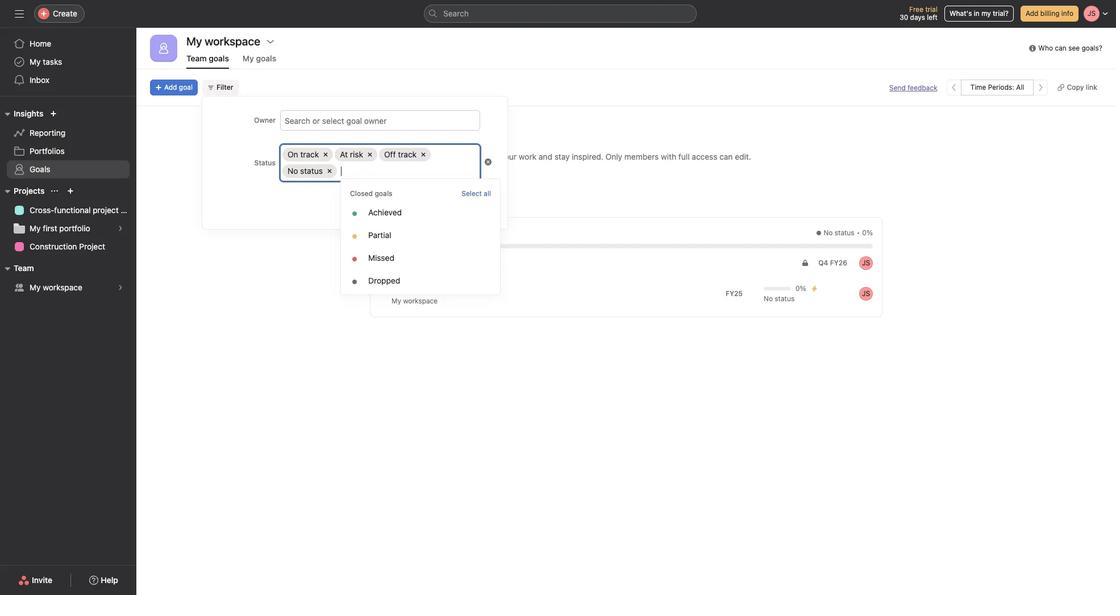 Task type: locate. For each thing, give the bounding box(es) containing it.
my
[[243, 53, 254, 63], [30, 57, 41, 67], [30, 223, 41, 233], [30, 283, 41, 292], [392, 297, 401, 305]]

goal up grow the team
[[410, 259, 424, 267]]

off
[[384, 150, 396, 159]]

1 horizontal spatial status
[[775, 294, 795, 303]]

2 js from the top
[[862, 289, 870, 298]]

1 vertical spatial my workspace
[[392, 297, 438, 305]]

0 horizontal spatial goal
[[179, 83, 193, 92]]

1 vertical spatial team
[[14, 263, 34, 273]]

see details, my workspace image
[[117, 284, 124, 291]]

goal
[[179, 83, 193, 92], [410, 259, 424, 267]]

what's
[[950, 9, 972, 18]]

my goals link
[[243, 53, 276, 69]]

no status
[[288, 166, 323, 176], [824, 229, 855, 237], [764, 294, 795, 303]]

row
[[283, 148, 478, 181]]

no status down the on track cell
[[288, 166, 323, 176]]

1 vertical spatial add
[[164, 83, 177, 92]]

workspace down construction project link
[[43, 283, 82, 292]]

can
[[1055, 44, 1067, 52], [720, 152, 733, 161]]

1 horizontal spatial goal
[[410, 259, 424, 267]]

goals up become at the top of page
[[371, 192, 405, 207]]

apply filters button
[[422, 195, 480, 215]]

my
[[982, 9, 991, 18]]

2 goals from the left
[[256, 53, 276, 63]]

1 horizontal spatial goals
[[371, 192, 405, 207]]

0 vertical spatial team
[[186, 53, 207, 63]]

no right fy25 dropdown button
[[764, 294, 773, 303]]

days
[[910, 13, 925, 22]]

feedback
[[908, 83, 938, 92]]

reporting
[[30, 128, 65, 138]]

team for team goals
[[186, 53, 207, 63]]

no left •
[[824, 229, 833, 237]]

1 horizontal spatial add
[[371, 152, 385, 161]]

goals
[[209, 53, 229, 63], [256, 53, 276, 63]]

link
[[1086, 83, 1098, 92]]

the left top
[[412, 228, 425, 238]]

what's in my trial?
[[950, 9, 1009, 18]]

2 track from the left
[[398, 150, 417, 159]]

1 horizontal spatial 0%
[[863, 229, 873, 237]]

my down my workspace
[[243, 53, 254, 63]]

team
[[186, 53, 207, 63], [14, 263, 34, 273]]

functional
[[54, 205, 91, 215]]

track
[[300, 150, 319, 159], [398, 150, 417, 159]]

my workspace down the construction
[[30, 283, 82, 292]]

my goals
[[243, 53, 276, 63]]

0 vertical spatial no
[[288, 166, 298, 176]]

periods:
[[988, 83, 1015, 92]]

2 vertical spatial no
[[764, 294, 773, 303]]

0 horizontal spatial add
[[164, 83, 177, 92]]

remove image
[[442, 297, 451, 306]]

grow the team
[[391, 282, 445, 292]]

2 vertical spatial status
[[775, 294, 795, 303]]

fy25 button
[[721, 286, 757, 302]]

cross-
[[30, 205, 54, 215]]

add left billing
[[1026, 9, 1039, 18]]

0 vertical spatial workspace
[[43, 283, 82, 292]]

track inside cell
[[398, 150, 417, 159]]

1 horizontal spatial can
[[1055, 44, 1067, 52]]

0 vertical spatial 0%
[[863, 229, 873, 237]]

search list box
[[424, 5, 697, 23]]

add goal button
[[150, 80, 198, 96]]

send
[[890, 83, 906, 92]]

off track cell
[[379, 148, 431, 161]]

status down the on track cell
[[300, 166, 323, 176]]

1 vertical spatial no
[[824, 229, 833, 237]]

2 vertical spatial no status
[[764, 294, 795, 303]]

my inside teams "element"
[[30, 283, 41, 292]]

off track
[[384, 150, 417, 159]]

workspace inside dropdown button
[[403, 297, 438, 305]]

at risk cell
[[335, 148, 377, 161]]

the up my workspace dropdown button on the left
[[412, 282, 424, 292]]

can left "edit."
[[720, 152, 733, 161]]

1 horizontal spatial workspace
[[403, 297, 438, 305]]

0 vertical spatial status
[[300, 166, 323, 176]]

goal down team goals link
[[179, 83, 193, 92]]

team down the construction
[[14, 263, 34, 273]]

0 vertical spatial goals
[[30, 164, 50, 174]]

team inside dropdown button
[[14, 263, 34, 273]]

no status right fy25 dropdown button
[[764, 294, 795, 303]]

home
[[30, 39, 51, 48]]

no status cell
[[283, 164, 337, 178]]

goals inside insights element
[[30, 164, 50, 174]]

track up no status cell
[[300, 150, 319, 159]]

1
[[389, 259, 393, 267]]

access
[[692, 152, 718, 161]]

1 vertical spatial can
[[720, 152, 733, 161]]

my down grow
[[392, 297, 401, 305]]

global element
[[0, 28, 136, 96]]

None text field
[[341, 164, 350, 178]]

0 horizontal spatial track
[[300, 150, 319, 159]]

inbox link
[[7, 71, 130, 89]]

time periods: all
[[971, 83, 1025, 92]]

my workspace link
[[7, 279, 130, 297]]

0 horizontal spatial no
[[288, 166, 298, 176]]

add
[[1026, 9, 1039, 18], [164, 83, 177, 92], [371, 152, 385, 161]]

see
[[1069, 44, 1080, 52]]

remove image
[[485, 158, 492, 165]]

2 horizontal spatial no
[[824, 229, 833, 237]]

of
[[441, 228, 449, 238]]

1 horizontal spatial goals
[[256, 53, 276, 63]]

0 horizontal spatial my workspace
[[30, 283, 82, 292]]

0 vertical spatial js
[[862, 259, 870, 267]]

1 vertical spatial js button
[[860, 287, 873, 301]]

1 vertical spatial goal
[[410, 259, 424, 267]]

0 vertical spatial goal
[[179, 83, 193, 92]]

add for add billing info
[[1026, 9, 1039, 18]]

no down on
[[288, 166, 298, 176]]

my down the team dropdown button
[[30, 283, 41, 292]]

1 js from the top
[[862, 259, 870, 267]]

inbox
[[30, 75, 49, 85]]

workspace down grow the team link
[[403, 297, 438, 305]]

goals down my workspace
[[209, 53, 229, 63]]

1 track from the left
[[300, 150, 319, 159]]

plan
[[121, 205, 136, 215]]

no status left •
[[824, 229, 855, 237]]

0 vertical spatial add
[[1026, 9, 1039, 18]]

1 vertical spatial no status
[[824, 229, 855, 237]]

1 goals from the left
[[209, 53, 229, 63]]

my workspace inside teams "element"
[[30, 283, 82, 292]]

workspace inside teams "element"
[[43, 283, 82, 292]]

your left company
[[387, 152, 404, 161]]

1 horizontal spatial track
[[398, 150, 417, 159]]

1 js button from the top
[[860, 256, 873, 270]]

2 horizontal spatial status
[[835, 229, 855, 237]]

status inside cell
[[300, 166, 323, 176]]

goal inside 1 sub-goal button
[[410, 259, 424, 267]]

js
[[862, 259, 870, 267], [862, 289, 870, 298]]

goals down portfolios on the top left
[[30, 164, 50, 174]]

my inside projects element
[[30, 223, 41, 233]]

1 vertical spatial workspace
[[403, 297, 438, 305]]

hide sidebar image
[[15, 9, 24, 18]]

0 horizontal spatial 0%
[[796, 284, 806, 293]]

1 horizontal spatial team
[[186, 53, 207, 63]]

add left 'filter' dropdown button
[[164, 83, 177, 92]]

add your company mission to align your work and stay inspired. only members with full access can edit.
[[371, 152, 751, 161]]

new project or portfolio image
[[67, 188, 74, 194]]

0 vertical spatial no status
[[288, 166, 323, 176]]

my left first
[[30, 223, 41, 233]]

projects button
[[0, 184, 45, 198]]

1 vertical spatial goals
[[371, 192, 405, 207]]

goals down show options icon
[[256, 53, 276, 63]]

0 vertical spatial js button
[[860, 256, 873, 270]]

work
[[519, 152, 537, 161]]

0 horizontal spatial workspace
[[43, 283, 82, 292]]

0 horizontal spatial no status
[[288, 166, 323, 176]]

0 horizontal spatial team
[[14, 263, 34, 273]]

2 horizontal spatial add
[[1026, 9, 1039, 18]]

the right the of on the left of the page
[[451, 228, 463, 238]]

0 horizontal spatial goals
[[30, 164, 50, 174]]

and
[[539, 152, 553, 161]]

my left tasks
[[30, 57, 41, 67]]

track for on track
[[300, 150, 319, 159]]

home link
[[7, 35, 130, 53]]

js button
[[860, 256, 873, 270], [860, 287, 873, 301]]

my for 'my first portfolio' link
[[30, 223, 41, 233]]

add right risk
[[371, 152, 385, 161]]

1 horizontal spatial your
[[501, 152, 517, 161]]

search button
[[424, 5, 697, 23]]

who can see goals?
[[1039, 44, 1103, 52]]

0%
[[863, 229, 873, 237], [796, 284, 806, 293]]

track right off
[[398, 150, 417, 159]]

1 horizontal spatial my workspace
[[392, 297, 438, 305]]

workspace
[[43, 283, 82, 292], [403, 297, 438, 305]]

at
[[340, 150, 348, 159]]

can left 'see'
[[1055, 44, 1067, 52]]

grow
[[391, 282, 410, 292]]

my tasks
[[30, 57, 62, 67]]

align
[[481, 152, 498, 161]]

goal inside add goal button
[[179, 83, 193, 92]]

your right align
[[501, 152, 517, 161]]

no
[[288, 166, 298, 176], [824, 229, 833, 237], [764, 294, 773, 303]]

1 horizontal spatial no status
[[764, 294, 795, 303]]

market
[[465, 228, 491, 238]]

full
[[679, 152, 690, 161]]

status left •
[[835, 229, 855, 237]]

js for 1st js button from the bottom
[[862, 289, 870, 298]]

my inside "link"
[[30, 57, 41, 67]]

0 horizontal spatial status
[[300, 166, 323, 176]]

status right fy25 dropdown button
[[775, 294, 795, 303]]

Mission title text field
[[364, 115, 421, 142]]

0 horizontal spatial goals
[[209, 53, 229, 63]]

free
[[910, 5, 924, 14]]

new image
[[50, 110, 57, 117]]

my workspace down grow the team
[[392, 297, 438, 305]]

goals?
[[1082, 44, 1103, 52]]

time
[[971, 83, 987, 92]]

0 horizontal spatial your
[[387, 152, 404, 161]]

2 horizontal spatial no status
[[824, 229, 855, 237]]

copy link button
[[1053, 80, 1103, 96]]

my tasks link
[[7, 53, 130, 71]]

track for off track
[[398, 150, 417, 159]]

info
[[1062, 9, 1074, 18]]

1 vertical spatial js
[[862, 289, 870, 298]]

on track cell
[[283, 148, 333, 161]]

goals
[[30, 164, 50, 174], [371, 192, 405, 207]]

2 vertical spatial add
[[371, 152, 385, 161]]

0 vertical spatial my workspace
[[30, 283, 82, 292]]

0 likes. click to like this task image
[[498, 230, 505, 236]]

apply
[[429, 200, 450, 210]]

add billing info button
[[1021, 6, 1079, 22]]

cross-functional project plan link
[[7, 201, 136, 219]]

team
[[426, 282, 445, 292]]

team down my workspace
[[186, 53, 207, 63]]

track inside cell
[[300, 150, 319, 159]]



Task type: vqa. For each thing, say whether or not it's contained in the screenshot.
My tasks link's the My
yes



Task type: describe. For each thing, give the bounding box(es) containing it.
what's in my trial? button
[[945, 6, 1014, 22]]

status
[[254, 158, 276, 167]]

first
[[43, 223, 57, 233]]

reporting link
[[7, 124, 130, 142]]

stay
[[555, 152, 570, 161]]

invite
[[32, 575, 52, 585]]

portfolios link
[[7, 142, 130, 160]]

time periods: all button
[[961, 80, 1034, 96]]

copy link
[[1067, 83, 1098, 92]]

only
[[606, 152, 623, 161]]

q4
[[819, 259, 829, 267]]

help
[[101, 575, 118, 585]]

my for my workspace link
[[30, 283, 41, 292]]

goals for my goals
[[256, 53, 276, 63]]

q4 fy26 button
[[814, 255, 853, 271]]

edit.
[[735, 152, 751, 161]]

my for the my tasks "link"
[[30, 57, 41, 67]]

project
[[93, 205, 119, 215]]

project
[[79, 242, 105, 251]]

construction
[[30, 242, 77, 251]]

team for team
[[14, 263, 34, 273]]

all
[[1017, 83, 1025, 92]]

the for team
[[412, 282, 424, 292]]

grow the team link
[[391, 281, 454, 293]]

owner
[[254, 116, 276, 124]]

portfolio
[[59, 223, 90, 233]]

cancel button
[[377, 195, 417, 215]]

at risk
[[340, 150, 363, 159]]

show options image
[[266, 37, 275, 46]]

1 vertical spatial 0%
[[796, 284, 806, 293]]

my workspace inside dropdown button
[[392, 297, 438, 305]]

no status inside cell
[[288, 166, 323, 176]]

become the top of the market
[[380, 228, 491, 238]]

1 your from the left
[[387, 152, 404, 161]]

to
[[471, 152, 479, 161]]

0 vertical spatial can
[[1055, 44, 1067, 52]]

portfolios
[[30, 146, 65, 156]]

projects element
[[0, 181, 136, 258]]

trial?
[[993, 9, 1009, 18]]

team button
[[0, 261, 34, 275]]

show options, current sort, top image
[[51, 188, 58, 194]]

no inside cell
[[288, 166, 298, 176]]

tasks
[[43, 57, 62, 67]]

see details, my first portfolio image
[[117, 225, 124, 232]]

Search or select goal owner text field
[[285, 114, 395, 127]]

on track
[[288, 150, 319, 159]]

goals for team goals
[[209, 53, 229, 63]]

who
[[1039, 44, 1053, 52]]

apply filters
[[429, 200, 473, 210]]

cancel
[[385, 200, 410, 210]]

team goals
[[186, 53, 229, 63]]

on
[[288, 150, 298, 159]]

1 sub-goal
[[389, 259, 424, 267]]

filter button
[[202, 80, 239, 96]]

insights element
[[0, 103, 136, 181]]

• 0%
[[857, 229, 873, 237]]

trial
[[926, 5, 938, 14]]

construction project link
[[7, 238, 130, 256]]

add billing info
[[1026, 9, 1074, 18]]

•
[[857, 229, 860, 237]]

company
[[406, 152, 439, 161]]

0 horizontal spatial can
[[720, 152, 733, 161]]

send feedback link
[[890, 83, 938, 93]]

q4 fy26
[[819, 259, 848, 267]]

inspired.
[[572, 152, 604, 161]]

my inside dropdown button
[[392, 297, 401, 305]]

create button
[[34, 5, 85, 23]]

my first portfolio
[[30, 223, 90, 233]]

top
[[427, 228, 439, 238]]

my workspace
[[186, 35, 260, 48]]

filter
[[217, 83, 233, 92]]

add for add your company mission to align your work and stay inspired. only members with full access can edit.
[[371, 152, 385, 161]]

risk
[[350, 150, 363, 159]]

projects
[[14, 186, 45, 196]]

add goal
[[164, 83, 193, 92]]

js for 1st js button from the top of the page
[[862, 259, 870, 267]]

2 your from the left
[[501, 152, 517, 161]]

copy
[[1067, 83, 1084, 92]]

teams element
[[0, 258, 136, 299]]

team goals link
[[186, 53, 229, 69]]

row containing on track
[[283, 148, 478, 181]]

billing
[[1041, 9, 1060, 18]]

help button
[[82, 570, 126, 591]]

free trial 30 days left
[[900, 5, 938, 22]]

insights
[[14, 109, 43, 118]]

mission
[[441, 152, 469, 161]]

1 vertical spatial status
[[835, 229, 855, 237]]

2 js button from the top
[[860, 287, 873, 301]]

fy25
[[726, 289, 743, 298]]

1 horizontal spatial no
[[764, 294, 773, 303]]

send feedback
[[890, 83, 938, 92]]

1 sub-goal button
[[375, 255, 427, 271]]

the for top
[[412, 228, 425, 238]]

filters
[[452, 200, 473, 210]]

members
[[625, 152, 659, 161]]

my workspace button
[[387, 293, 457, 309]]

become
[[380, 228, 410, 238]]

fy26
[[830, 259, 848, 267]]

add for add goal
[[164, 83, 177, 92]]

sub-
[[395, 259, 410, 267]]

search
[[443, 9, 469, 18]]

invite button
[[11, 570, 60, 591]]



